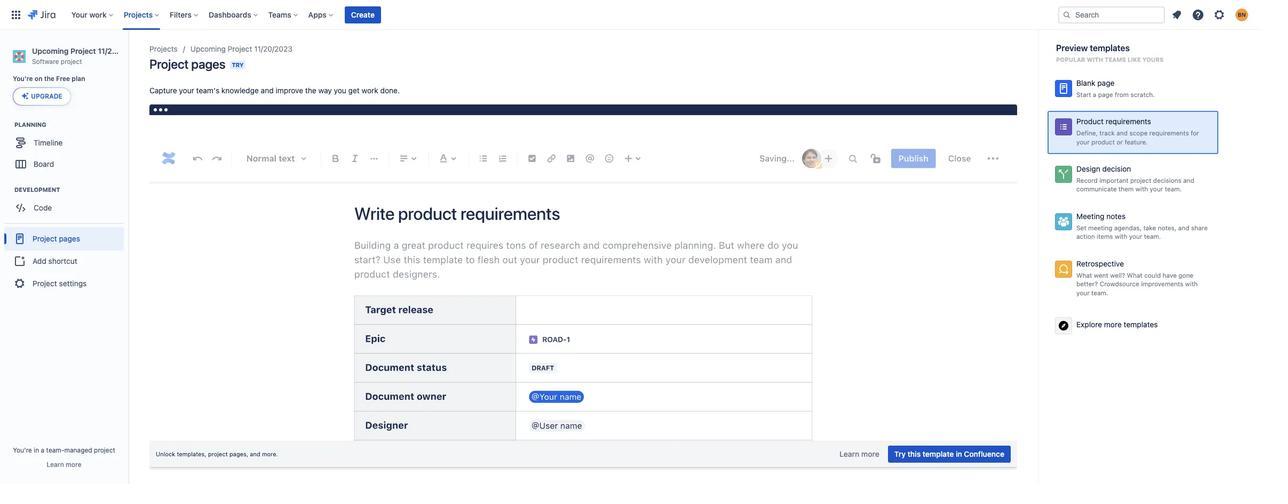 Task type: vqa. For each thing, say whether or not it's contained in the screenshot.
top the You're
yes



Task type: locate. For each thing, give the bounding box(es) containing it.
0 horizontal spatial team.
[[1092, 289, 1108, 297]]

0 vertical spatial projects
[[124, 10, 153, 19]]

11/20/2023 for upcoming project 11/20/2023
[[254, 44, 293, 53]]

team.
[[1165, 185, 1182, 193], [1144, 233, 1161, 241], [1092, 289, 1108, 297]]

agendas,
[[1114, 224, 1142, 232]]

crowdsource
[[1100, 280, 1139, 288]]

0 vertical spatial work
[[89, 10, 107, 19]]

the left way
[[305, 86, 316, 95]]

and
[[261, 86, 274, 95], [1117, 129, 1128, 137], [1184, 177, 1195, 185], [1178, 224, 1190, 232], [250, 451, 260, 458]]

11/20/2023 inside upcoming project 11/20/2023 software project
[[98, 46, 138, 56]]

project up plan
[[61, 58, 82, 66]]

your inside retrospective what went well? what could have gone better? crowdsource improvements with your team.
[[1077, 289, 1090, 297]]

and inside product requirements define, track and scope requirements for your product or feature.
[[1117, 129, 1128, 137]]

1 horizontal spatial team.
[[1144, 233, 1161, 241]]

help image
[[1192, 8, 1205, 21]]

learn
[[840, 450, 860, 459], [47, 461, 64, 469]]

your down better?
[[1077, 289, 1090, 297]]

the right on
[[44, 75, 54, 83]]

11/20/2023 for upcoming project 11/20/2023 software project
[[98, 46, 138, 56]]

your down decisions at the top
[[1150, 185, 1163, 193]]

learn more button left 'try'
[[833, 446, 886, 463]]

1 vertical spatial work
[[362, 86, 378, 95]]

project inside upcoming project 11/20/2023 software project
[[61, 58, 82, 66]]

projects up 'sidebar navigation' image
[[124, 10, 153, 19]]

learn left 'try'
[[840, 450, 860, 459]]

your
[[179, 86, 194, 95], [1077, 138, 1090, 146], [1150, 185, 1163, 193], [1129, 233, 1143, 241], [1077, 289, 1090, 297]]

add shortcut
[[33, 257, 77, 266]]

0 vertical spatial team.
[[1165, 185, 1182, 193]]

and for scope
[[1117, 129, 1128, 137]]

0 horizontal spatial more
[[66, 461, 81, 469]]

work right your at the top left
[[89, 10, 107, 19]]

track
[[1100, 129, 1115, 137]]

gone
[[1179, 271, 1194, 279]]

your inside the meeting notes set meeting agendas, take notes, and share action items with your team.
[[1129, 233, 1143, 241]]

communicate
[[1077, 185, 1117, 193]]

1 vertical spatial requirements
[[1150, 129, 1189, 137]]

with left teams on the right of the page
[[1087, 56, 1103, 63]]

1 vertical spatial a
[[41, 447, 44, 455]]

1 vertical spatial pages
[[59, 234, 80, 243]]

project
[[228, 44, 252, 53], [70, 46, 96, 56], [149, 57, 189, 72], [33, 234, 57, 243], [33, 279, 57, 288]]

plan
[[72, 75, 85, 83]]

you're for you're in a team-managed project
[[13, 447, 32, 455]]

development group
[[5, 186, 128, 222]]

retrospective
[[1077, 259, 1124, 268]]

learn more left 'try'
[[840, 450, 880, 459]]

1 horizontal spatial more
[[861, 450, 880, 459]]

with right them
[[1136, 185, 1148, 193]]

1 horizontal spatial what
[[1127, 271, 1143, 279]]

templates inside preview templates popular with teams like yours
[[1090, 43, 1130, 53]]

code
[[34, 203, 52, 212]]

settings
[[59, 279, 87, 288]]

0 vertical spatial templates
[[1090, 43, 1130, 53]]

in
[[34, 447, 39, 455], [956, 450, 962, 459]]

dashboards
[[209, 10, 251, 19]]

better?
[[1077, 280, 1098, 288]]

team. down better?
[[1092, 289, 1108, 297]]

0 horizontal spatial 11/20/2023
[[98, 46, 138, 56]]

a left team-
[[41, 447, 44, 455]]

start
[[1077, 91, 1091, 99]]

preview
[[1056, 43, 1088, 53]]

1 horizontal spatial learn more button
[[833, 446, 886, 463]]

requirements left for
[[1150, 129, 1189, 137]]

0 vertical spatial project pages
[[149, 57, 226, 72]]

1 horizontal spatial in
[[956, 450, 962, 459]]

0 horizontal spatial project pages
[[33, 234, 80, 243]]

blank
[[1077, 78, 1096, 88]]

Search field
[[1058, 6, 1165, 23]]

banner containing your work
[[0, 0, 1261, 30]]

0 horizontal spatial learn more
[[47, 461, 81, 469]]

and left improve
[[261, 86, 274, 95]]

1 horizontal spatial upcoming
[[190, 44, 226, 53]]

project up "try"
[[228, 44, 252, 53]]

a right 'start'
[[1093, 91, 1097, 99]]

and left share
[[1178, 224, 1190, 232]]

0 horizontal spatial learn
[[47, 461, 64, 469]]

projects
[[124, 10, 153, 19], [149, 44, 178, 53]]

1 horizontal spatial learn more
[[840, 450, 880, 459]]

team-
[[46, 447, 64, 455]]

1 vertical spatial page
[[1098, 91, 1113, 99]]

1 horizontal spatial 11/20/2023
[[254, 44, 293, 53]]

knowledge
[[221, 86, 259, 95]]

1 horizontal spatial the
[[305, 86, 316, 95]]

11/20/2023 down teams
[[254, 44, 293, 53]]

banner
[[0, 0, 1261, 30]]

requirements up scope
[[1106, 117, 1151, 126]]

with down agendas,
[[1115, 233, 1128, 241]]

and inside the meeting notes set meeting agendas, take notes, and share action items with your team.
[[1178, 224, 1190, 232]]

your
[[71, 10, 87, 19]]

1 vertical spatial you're
[[13, 447, 32, 455]]

upcoming project 11/20/2023 software project
[[32, 46, 138, 66]]

apps
[[308, 10, 327, 19]]

0 horizontal spatial what
[[1077, 271, 1092, 279]]

notes
[[1107, 212, 1126, 221]]

try
[[895, 450, 906, 459]]

what up better?
[[1077, 271, 1092, 279]]

1 horizontal spatial pages
[[191, 57, 226, 72]]

important
[[1100, 177, 1129, 185]]

project up them
[[1130, 177, 1152, 185]]

upcoming down the dashboards
[[190, 44, 226, 53]]

software
[[32, 58, 59, 66]]

the
[[44, 75, 54, 83], [305, 86, 316, 95]]

1 you're from the top
[[13, 75, 33, 83]]

2 horizontal spatial team.
[[1165, 185, 1182, 193]]

pages up shortcut
[[59, 234, 80, 243]]

11/20/2023
[[254, 44, 293, 53], [98, 46, 138, 56]]

1 vertical spatial templates
[[1124, 320, 1158, 329]]

templates
[[1090, 43, 1130, 53], [1124, 320, 1158, 329]]

more inside "button"
[[1104, 320, 1122, 329]]

template
[[923, 450, 954, 459]]

upgrade button
[[13, 88, 70, 105]]

you're for you're on the free plan
[[13, 75, 33, 83]]

unlock templates, project pages, and more.
[[156, 451, 278, 458]]

explore
[[1077, 320, 1102, 329]]

meeting notes image
[[1057, 216, 1070, 228]]

scratch.
[[1131, 91, 1155, 99]]

meeting
[[1088, 224, 1113, 232]]

and left more.
[[250, 451, 260, 458]]

team. down take
[[1144, 233, 1161, 241]]

upcoming up "software"
[[32, 46, 69, 56]]

planning
[[14, 121, 46, 128]]

take
[[1144, 224, 1156, 232]]

0 horizontal spatial a
[[41, 447, 44, 455]]

board
[[34, 160, 54, 169]]

what
[[1077, 271, 1092, 279], [1127, 271, 1143, 279]]

project up plan
[[70, 46, 96, 56]]

project pages down the projects link
[[149, 57, 226, 72]]

1 vertical spatial team.
[[1144, 233, 1161, 241]]

team. inside the meeting notes set meeting agendas, take notes, and share action items with your team.
[[1144, 233, 1161, 241]]

free
[[56, 75, 70, 83]]

set
[[1077, 224, 1087, 232]]

your inside design decision record important project decisions and communicate them with your team.
[[1150, 185, 1163, 193]]

project
[[61, 58, 82, 66], [1130, 177, 1152, 185], [94, 447, 115, 455], [208, 451, 228, 458]]

and right decisions at the top
[[1184, 177, 1195, 185]]

page left from in the right of the page
[[1098, 91, 1113, 99]]

product
[[1092, 138, 1115, 146]]

way
[[318, 86, 332, 95]]

you're on the free plan
[[13, 75, 85, 83]]

in inside 'try this template in confluence' 'button'
[[956, 450, 962, 459]]

meeting
[[1077, 212, 1105, 221]]

this
[[908, 450, 921, 459]]

a
[[1093, 91, 1097, 99], [41, 447, 44, 455]]

you're left on
[[13, 75, 33, 83]]

0 vertical spatial learn
[[840, 450, 860, 459]]

1 horizontal spatial project pages
[[149, 57, 226, 72]]

0 vertical spatial a
[[1093, 91, 1097, 99]]

0 vertical spatial pages
[[191, 57, 226, 72]]

projects inside dropdown button
[[124, 10, 153, 19]]

try this template in confluence
[[895, 450, 1005, 459]]

2 vertical spatial team.
[[1092, 289, 1108, 297]]

more right the explore at the right bottom of the page
[[1104, 320, 1122, 329]]

what right well?
[[1127, 271, 1143, 279]]

try
[[232, 61, 244, 68]]

templates inside "button"
[[1124, 320, 1158, 329]]

pages up team's
[[191, 57, 226, 72]]

in left team-
[[34, 447, 39, 455]]

team. inside retrospective what went well? what could have gone better? crowdsource improvements with your team.
[[1092, 289, 1108, 297]]

2 you're from the top
[[13, 447, 32, 455]]

page right blank
[[1098, 78, 1115, 88]]

group
[[4, 223, 124, 299]]

on
[[35, 75, 42, 83]]

2 horizontal spatial more
[[1104, 320, 1122, 329]]

0 horizontal spatial in
[[34, 447, 39, 455]]

page
[[1098, 78, 1115, 88], [1098, 91, 1113, 99]]

meeting notes set meeting agendas, take notes, and share action items with your team.
[[1077, 212, 1208, 241]]

pages
[[191, 57, 226, 72], [59, 234, 80, 243]]

more left 'try'
[[861, 450, 880, 459]]

apps button
[[305, 6, 337, 23]]

1 horizontal spatial a
[[1093, 91, 1097, 99]]

edit image
[[107, 232, 120, 245]]

team. down decisions at the top
[[1165, 185, 1182, 193]]

went
[[1094, 271, 1109, 279]]

with down gone
[[1185, 280, 1198, 288]]

project pages up add shortcut
[[33, 234, 80, 243]]

work right get on the left of the page
[[362, 86, 378, 95]]

0 horizontal spatial the
[[44, 75, 54, 83]]

with inside preview templates popular with teams like yours
[[1087, 56, 1103, 63]]

work
[[89, 10, 107, 19], [362, 86, 378, 95]]

0 horizontal spatial work
[[89, 10, 107, 19]]

templates,
[[177, 451, 206, 458]]

jira image
[[28, 8, 55, 21], [28, 8, 55, 21]]

upcoming for upcoming project 11/20/2023
[[190, 44, 226, 53]]

1 horizontal spatial work
[[362, 86, 378, 95]]

create button
[[345, 6, 381, 23]]

your down define,
[[1077, 138, 1090, 146]]

timeline
[[34, 138, 63, 147]]

improve
[[276, 86, 303, 95]]

projects right 'sidebar navigation' image
[[149, 44, 178, 53]]

from
[[1115, 91, 1129, 99]]

[object object] confluence template image
[[149, 115, 1017, 485]]

learn more button down you're in a team-managed project at the bottom of page
[[47, 461, 81, 470]]

try this template in confluence button
[[888, 446, 1011, 463]]

templates up teams on the right of the page
[[1090, 43, 1130, 53]]

learn down team-
[[47, 461, 64, 469]]

create
[[351, 10, 375, 19]]

your down agendas,
[[1129, 233, 1143, 241]]

and up or
[[1117, 129, 1128, 137]]

popular
[[1056, 56, 1085, 63]]

in right template
[[956, 450, 962, 459]]

upcoming
[[190, 44, 226, 53], [32, 46, 69, 56]]

0 vertical spatial you're
[[13, 75, 33, 83]]

you're
[[13, 75, 33, 83], [13, 447, 32, 455]]

1 what from the left
[[1077, 271, 1092, 279]]

0 vertical spatial more
[[1104, 320, 1122, 329]]

more down the managed
[[66, 461, 81, 469]]

1 horizontal spatial learn
[[840, 450, 860, 459]]

upcoming inside upcoming project 11/20/2023 software project
[[32, 46, 69, 56]]

more
[[1104, 320, 1122, 329], [861, 450, 880, 459], [66, 461, 81, 469]]

templates down the crowdsource
[[1124, 320, 1158, 329]]

1 vertical spatial project pages
[[33, 234, 80, 243]]

search image
[[1063, 10, 1071, 19]]

11/20/2023 down projects dropdown button
[[98, 46, 138, 56]]

you're left team-
[[13, 447, 32, 455]]

project right the managed
[[94, 447, 115, 455]]

0 horizontal spatial upcoming
[[32, 46, 69, 56]]

learn more down you're in a team-managed project at the bottom of page
[[47, 461, 81, 469]]

and for more.
[[250, 451, 260, 458]]

1 vertical spatial projects
[[149, 44, 178, 53]]



Task type: describe. For each thing, give the bounding box(es) containing it.
more image
[[1057, 319, 1070, 332]]

0 vertical spatial learn more
[[840, 450, 880, 459]]

upcoming for upcoming project 11/20/2023 software project
[[32, 46, 69, 56]]

scope
[[1130, 129, 1148, 137]]

design decision record important project decisions and communicate them with your team.
[[1077, 164, 1195, 193]]

2 what from the left
[[1127, 271, 1143, 279]]

team. inside design decision record important project decisions and communicate them with your team.
[[1165, 185, 1182, 193]]

1 vertical spatial learn
[[47, 461, 64, 469]]

blank image
[[1057, 82, 1070, 95]]

planning image
[[2, 119, 14, 131]]

settings image
[[1213, 8, 1226, 21]]

your work button
[[68, 6, 117, 23]]

more.
[[262, 451, 278, 458]]

work inside popup button
[[89, 10, 107, 19]]

team. for meeting notes
[[1144, 233, 1161, 241]]

and inside design decision record important project decisions and communicate them with your team.
[[1184, 177, 1195, 185]]

blank page start a page from scratch.
[[1077, 78, 1155, 99]]

a inside 'blank page start a page from scratch.'
[[1093, 91, 1097, 99]]

done.
[[380, 86, 400, 95]]

project settings link
[[4, 272, 124, 296]]

capture
[[149, 86, 177, 95]]

with inside the meeting notes set meeting agendas, take notes, and share action items with your team.
[[1115, 233, 1128, 241]]

project left pages,
[[208, 451, 228, 458]]

pages,
[[229, 451, 248, 458]]

upcoming project 11/20/2023
[[190, 44, 293, 53]]

projects for the projects link
[[149, 44, 178, 53]]

projects button
[[120, 6, 163, 23]]

group containing project pages
[[4, 223, 124, 299]]

retrospective image
[[1057, 263, 1070, 276]]

0 vertical spatial page
[[1098, 78, 1115, 88]]

record
[[1077, 177, 1098, 185]]

or
[[1117, 138, 1123, 146]]

1 vertical spatial the
[[305, 86, 316, 95]]

filters
[[170, 10, 192, 19]]

0 horizontal spatial learn more button
[[47, 461, 81, 470]]

project down add
[[33, 279, 57, 288]]

2 vertical spatial more
[[66, 461, 81, 469]]

upcoming project 11/20/2023 link
[[190, 43, 293, 56]]

and for improve
[[261, 86, 274, 95]]

share
[[1191, 224, 1208, 232]]

project settings
[[33, 279, 87, 288]]

project down the projects link
[[149, 57, 189, 72]]

1 vertical spatial learn more
[[47, 461, 81, 469]]

design
[[1077, 164, 1100, 174]]

with inside retrospective what went well? what could have gone better? crowdsource improvements with your team.
[[1185, 280, 1198, 288]]

explore more templates
[[1077, 320, 1158, 329]]

confluence
[[964, 450, 1005, 459]]

primary element
[[6, 0, 1058, 30]]

decision
[[1103, 164, 1131, 174]]

you're in a team-managed project
[[13, 447, 115, 455]]

preview templates popular with teams like yours
[[1056, 43, 1164, 63]]

development
[[14, 186, 60, 193]]

your inside product requirements define, track and scope requirements for your product or feature.
[[1077, 138, 1090, 146]]

project pages link
[[4, 228, 124, 251]]

add shortcut button
[[4, 251, 124, 272]]

items
[[1097, 233, 1113, 241]]

board link
[[5, 154, 123, 175]]

project inside upcoming project 11/20/2023 software project
[[70, 46, 96, 56]]

have
[[1163, 271, 1177, 279]]

for
[[1191, 129, 1199, 137]]

decisions
[[1153, 177, 1182, 185]]

teams
[[1105, 56, 1126, 63]]

projects link
[[149, 43, 178, 56]]

get
[[348, 86, 360, 95]]

shortcut
[[48, 257, 77, 266]]

notes,
[[1158, 224, 1177, 232]]

upgrade
[[31, 93, 62, 101]]

0 vertical spatial the
[[44, 75, 54, 83]]

with inside design decision record important project decisions and communicate them with your team.
[[1136, 185, 1148, 193]]

yours
[[1143, 56, 1164, 63]]

timeline link
[[5, 133, 123, 154]]

well?
[[1110, 271, 1125, 279]]

could
[[1145, 271, 1161, 279]]

development image
[[2, 184, 14, 197]]

code link
[[5, 198, 123, 219]]

feature.
[[1125, 138, 1148, 146]]

0 horizontal spatial pages
[[59, 234, 80, 243]]

dashboards button
[[206, 6, 262, 23]]

retrospective what went well? what could have gone better? crowdsource improvements with your team.
[[1077, 259, 1198, 297]]

teams button
[[265, 6, 302, 23]]

explore more templates button
[[1048, 310, 1219, 342]]

your left team's
[[179, 86, 194, 95]]

appswitcher icon image
[[10, 8, 22, 21]]

sidebar navigation image
[[116, 43, 140, 64]]

project pages inside project pages link
[[33, 234, 80, 243]]

product requirements define, track and scope requirements for your product or feature.
[[1077, 117, 1199, 146]]

planning group
[[5, 121, 128, 178]]

notifications image
[[1171, 8, 1183, 21]]

add
[[33, 257, 46, 266]]

product requirements image
[[1057, 121, 1070, 134]]

filters button
[[167, 6, 202, 23]]

project inside design decision record important project decisions and communicate them with your team.
[[1130, 177, 1152, 185]]

define,
[[1077, 129, 1098, 137]]

decision image
[[1057, 168, 1070, 181]]

projects for projects dropdown button
[[124, 10, 153, 19]]

your profile and settings image
[[1236, 8, 1248, 21]]

0 vertical spatial requirements
[[1106, 117, 1151, 126]]

teams
[[268, 10, 291, 19]]

team. for retrospective
[[1092, 289, 1108, 297]]

project up add
[[33, 234, 57, 243]]

you
[[334, 86, 346, 95]]

action
[[1077, 233, 1095, 241]]

team's
[[196, 86, 219, 95]]

them
[[1119, 185, 1134, 193]]

1 vertical spatial more
[[861, 450, 880, 459]]

unlock
[[156, 451, 175, 458]]

improvements
[[1141, 280, 1184, 288]]

product
[[1077, 117, 1104, 126]]

your work
[[71, 10, 107, 19]]



